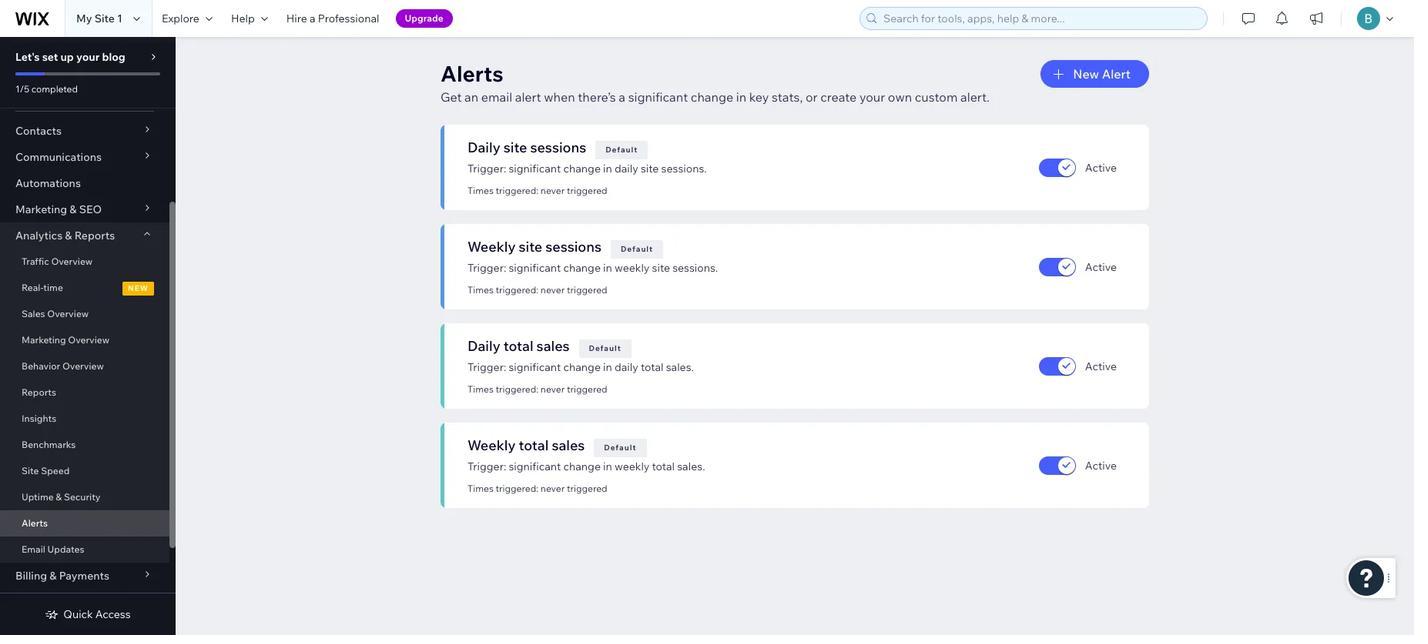 Task type: describe. For each thing, give the bounding box(es) containing it.
alerts link
[[0, 511, 169, 537]]

significant for daily site sessions
[[509, 162, 561, 176]]

default for weekly total sales
[[604, 443, 637, 453]]

upgrade button
[[396, 9, 453, 28]]

time
[[43, 282, 63, 294]]

change for weekly total sales
[[564, 460, 601, 474]]

traffic
[[22, 256, 49, 267]]

marketing & seo
[[15, 203, 102, 216]]

automations link
[[0, 170, 169, 196]]

analytics & reports button
[[0, 223, 169, 249]]

create
[[821, 89, 857, 105]]

1
[[117, 12, 122, 25]]

email updates
[[22, 544, 84, 555]]

trigger: significant change in weekly site sessions.
[[468, 261, 718, 275]]

my site 1
[[76, 12, 122, 25]]

benchmarks link
[[0, 432, 169, 458]]

times for weekly site sessions
[[468, 284, 494, 296]]

your inside sidebar element
[[76, 50, 100, 64]]

triggered: for daily total sales
[[496, 384, 539, 395]]

real-
[[22, 282, 43, 294]]

a inside alerts get an email alert when there's a significant change in key stats, or create your own custom alert.
[[619, 89, 626, 105]]

billing
[[15, 569, 47, 583]]

site speed
[[22, 465, 70, 477]]

marketing overview link
[[0, 327, 169, 354]]

reports link
[[0, 380, 169, 406]]

new
[[1073, 66, 1099, 82]]

change for weekly site sessions
[[564, 261, 601, 275]]

site inside sidebar element
[[22, 465, 39, 477]]

triggered: for weekly total sales
[[496, 483, 539, 495]]

access
[[95, 608, 131, 622]]

set
[[42, 50, 58, 64]]

sales. for weekly total sales
[[677, 460, 705, 474]]

a inside hire a professional link
[[310, 12, 316, 25]]

email
[[22, 544, 45, 555]]

traffic overview
[[22, 256, 93, 267]]

alert
[[515, 89, 541, 105]]

overview for traffic overview
[[51, 256, 93, 267]]

trigger: for daily total sales
[[468, 361, 506, 374]]

hire
[[286, 12, 307, 25]]

sales overview
[[22, 308, 89, 320]]

default for weekly site sessions
[[621, 244, 653, 254]]

new alert
[[1073, 66, 1131, 82]]

help
[[231, 12, 255, 25]]

marketing & seo button
[[0, 196, 169, 223]]

let's
[[15, 50, 40, 64]]

change for daily total sales
[[564, 361, 601, 374]]

triggered for weekly site sessions
[[567, 284, 608, 296]]

uptime
[[22, 491, 54, 503]]

stats,
[[772, 89, 803, 105]]

uptime & security
[[22, 491, 101, 503]]

active for daily total sales
[[1085, 359, 1117, 373]]

new alert button
[[1041, 60, 1149, 88]]

& for uptime
[[56, 491, 62, 503]]

significant for weekly total sales
[[509, 460, 561, 474]]

overview for behavior overview
[[62, 361, 104, 372]]

automations
[[15, 176, 81, 190]]

sales overview link
[[0, 301, 169, 327]]

trigger: for daily site sessions
[[468, 162, 506, 176]]

let's set up your blog
[[15, 50, 125, 64]]

billing & payments button
[[0, 563, 169, 589]]

never for daily total sales
[[541, 384, 565, 395]]

quick
[[63, 608, 93, 622]]

never for daily site sessions
[[541, 185, 565, 196]]

own
[[888, 89, 912, 105]]

default for daily site sessions
[[606, 145, 638, 155]]

custom
[[915, 89, 958, 105]]

explore
[[162, 12, 199, 25]]

uptime & security link
[[0, 485, 169, 511]]

sales
[[22, 308, 45, 320]]

payments
[[59, 569, 109, 583]]

analytics
[[15, 229, 63, 243]]

sessions for weekly site sessions
[[546, 238, 602, 256]]

sessions for daily site sessions
[[530, 139, 586, 156]]

site speed link
[[0, 458, 169, 485]]

my
[[76, 12, 92, 25]]

email
[[481, 89, 512, 105]]

there's
[[578, 89, 616, 105]]

behavior overview link
[[0, 354, 169, 380]]

real-time
[[22, 282, 63, 294]]

email updates link
[[0, 537, 169, 563]]

or
[[806, 89, 818, 105]]

insights link
[[0, 406, 169, 432]]

triggered for daily site sessions
[[567, 185, 608, 196]]

1/5
[[15, 83, 29, 95]]

behavior
[[22, 361, 60, 372]]

speed
[[41, 465, 70, 477]]

default for daily total sales
[[589, 344, 621, 354]]

times triggered: never triggered for daily site sessions
[[468, 185, 608, 196]]



Task type: vqa. For each thing, say whether or not it's contained in the screenshot.
sales. for Weekly total sales
yes



Task type: locate. For each thing, give the bounding box(es) containing it.
sales.
[[666, 361, 694, 374], [677, 460, 705, 474]]

a
[[310, 12, 316, 25], [619, 89, 626, 105]]

sales up trigger: significant change in daily total sales.
[[537, 337, 570, 355]]

2 triggered from the top
[[567, 284, 608, 296]]

never down trigger: significant change in weekly total sales.
[[541, 483, 565, 495]]

behavior overview
[[22, 361, 104, 372]]

2 trigger: from the top
[[468, 261, 506, 275]]

overview
[[51, 256, 93, 267], [47, 308, 89, 320], [68, 334, 109, 346], [62, 361, 104, 372]]

communications
[[15, 150, 102, 164]]

1 vertical spatial sessions.
[[673, 261, 718, 275]]

3 active from the top
[[1085, 359, 1117, 373]]

0 vertical spatial marketing
[[15, 203, 67, 216]]

2 never from the top
[[541, 284, 565, 296]]

1 daily from the top
[[615, 162, 639, 176]]

1 vertical spatial daily
[[468, 337, 500, 355]]

0 horizontal spatial your
[[76, 50, 100, 64]]

0 horizontal spatial reports
[[22, 387, 56, 398]]

trigger: significant change in daily site sessions.
[[468, 162, 707, 176]]

never for weekly site sessions
[[541, 284, 565, 296]]

reports inside dropdown button
[[74, 229, 115, 243]]

1 weekly from the top
[[468, 238, 516, 256]]

daily total sales
[[468, 337, 570, 355]]

triggered: down daily site sessions
[[496, 185, 539, 196]]

marketing up analytics
[[15, 203, 67, 216]]

marketing for marketing overview
[[22, 334, 66, 346]]

2 daily from the top
[[615, 361, 639, 374]]

sales
[[537, 337, 570, 355], [552, 437, 585, 455]]

1 triggered: from the top
[[496, 185, 539, 196]]

1/5 completed
[[15, 83, 78, 95]]

marketing
[[15, 203, 67, 216], [22, 334, 66, 346]]

benchmarks
[[22, 439, 76, 451]]

reports down seo
[[74, 229, 115, 243]]

0 vertical spatial sessions.
[[661, 162, 707, 176]]

marketing inside the marketing & seo dropdown button
[[15, 203, 67, 216]]

1 weekly from the top
[[615, 261, 650, 275]]

triggered for weekly total sales
[[567, 483, 608, 495]]

in for daily total sales
[[603, 361, 612, 374]]

times up daily total sales at left bottom
[[468, 284, 494, 296]]

sales for weekly total sales
[[552, 437, 585, 455]]

0 vertical spatial daily
[[615, 162, 639, 176]]

1 horizontal spatial reports
[[74, 229, 115, 243]]

2 triggered: from the top
[[496, 284, 539, 296]]

1 horizontal spatial site
[[94, 12, 115, 25]]

triggered: down weekly total sales
[[496, 483, 539, 495]]

professional
[[318, 12, 379, 25]]

daily
[[615, 162, 639, 176], [615, 361, 639, 374]]

trigger: down daily total sales at left bottom
[[468, 361, 506, 374]]

sales. for daily total sales
[[666, 361, 694, 374]]

daily for sales
[[615, 361, 639, 374]]

updates
[[47, 544, 84, 555]]

1 vertical spatial marketing
[[22, 334, 66, 346]]

3 triggered from the top
[[567, 384, 608, 395]]

times down weekly total sales
[[468, 483, 494, 495]]

significant down weekly total sales
[[509, 460, 561, 474]]

times down daily site sessions
[[468, 185, 494, 196]]

seo
[[79, 203, 102, 216]]

upgrade
[[405, 12, 444, 24]]

Search for tools, apps, help & more... field
[[879, 8, 1203, 29]]

completed
[[31, 83, 78, 95]]

triggered: for daily site sessions
[[496, 185, 539, 196]]

& for billing
[[50, 569, 57, 583]]

marketing up behavior
[[22, 334, 66, 346]]

weekly for sessions
[[615, 261, 650, 275]]

trigger: significant change in weekly total sales.
[[468, 460, 705, 474]]

change inside alerts get an email alert when there's a significant change in key stats, or create your own custom alert.
[[691, 89, 734, 105]]

change down weekly site sessions
[[564, 261, 601, 275]]

analytics & reports
[[15, 229, 115, 243]]

overview for marketing overview
[[68, 334, 109, 346]]

trigger: down daily site sessions
[[468, 162, 506, 176]]

marketing overview
[[22, 334, 109, 346]]

& inside "billing & payments" popup button
[[50, 569, 57, 583]]

1 vertical spatial site
[[22, 465, 39, 477]]

1 times triggered: never triggered from the top
[[468, 185, 608, 196]]

default up trigger: significant change in daily total sales.
[[589, 344, 621, 354]]

when
[[544, 89, 575, 105]]

change for daily site sessions
[[564, 162, 601, 176]]

weekly
[[468, 238, 516, 256], [468, 437, 516, 455]]

daily site sessions
[[468, 139, 586, 156]]

marketing for marketing & seo
[[15, 203, 67, 216]]

times for daily site sessions
[[468, 185, 494, 196]]

daily for daily total sales
[[468, 337, 500, 355]]

triggered: down daily total sales at left bottom
[[496, 384, 539, 395]]

times triggered: never triggered down weekly total sales
[[468, 483, 608, 495]]

times triggered: never triggered down weekly site sessions
[[468, 284, 608, 296]]

active for weekly site sessions
[[1085, 260, 1117, 274]]

your left own
[[860, 89, 885, 105]]

alerts up an on the left top of the page
[[441, 60, 504, 87]]

active for weekly total sales
[[1085, 459, 1117, 473]]

change down daily site sessions
[[564, 162, 601, 176]]

1 vertical spatial sales.
[[677, 460, 705, 474]]

1 horizontal spatial alerts
[[441, 60, 504, 87]]

1 vertical spatial your
[[860, 89, 885, 105]]

alert.
[[961, 89, 990, 105]]

times triggered: never triggered for daily total sales
[[468, 384, 608, 395]]

never down trigger: significant change in daily total sales.
[[541, 384, 565, 395]]

significant for weekly site sessions
[[509, 261, 561, 275]]

in
[[736, 89, 747, 105], [603, 162, 612, 176], [603, 261, 612, 275], [603, 361, 612, 374], [603, 460, 612, 474]]

times triggered: never triggered for weekly total sales
[[468, 483, 608, 495]]

times triggered: never triggered
[[468, 185, 608, 196], [468, 284, 608, 296], [468, 384, 608, 395], [468, 483, 608, 495]]

significant inside alerts get an email alert when there's a significant change in key stats, or create your own custom alert.
[[628, 89, 688, 105]]

site left speed
[[22, 465, 39, 477]]

alerts for alerts get an email alert when there's a significant change in key stats, or create your own custom alert.
[[441, 60, 504, 87]]

trigger: down weekly site sessions
[[468, 261, 506, 275]]

active for daily site sessions
[[1085, 161, 1117, 174]]

significant down daily total sales at left bottom
[[509, 361, 561, 374]]

3 never from the top
[[541, 384, 565, 395]]

default
[[606, 145, 638, 155], [621, 244, 653, 254], [589, 344, 621, 354], [604, 443, 637, 453]]

trigger: significant change in daily total sales.
[[468, 361, 694, 374]]

0 vertical spatial weekly
[[468, 238, 516, 256]]

alerts for alerts
[[22, 518, 48, 529]]

reports up insights
[[22, 387, 56, 398]]

& right uptime
[[56, 491, 62, 503]]

0 vertical spatial a
[[310, 12, 316, 25]]

& inside uptime & security link
[[56, 491, 62, 503]]

& inside the marketing & seo dropdown button
[[70, 203, 77, 216]]

significant for daily total sales
[[509, 361, 561, 374]]

4 times from the top
[[468, 483, 494, 495]]

1 vertical spatial sessions
[[546, 238, 602, 256]]

2 weekly from the top
[[468, 437, 516, 455]]

triggered: down weekly site sessions
[[496, 284, 539, 296]]

insights
[[22, 413, 56, 424]]

daily
[[468, 139, 500, 156], [468, 337, 500, 355]]

4 triggered: from the top
[[496, 483, 539, 495]]

hire a professional
[[286, 12, 379, 25]]

sessions
[[530, 139, 586, 156], [546, 238, 602, 256]]

hire a professional link
[[277, 0, 389, 37]]

1 triggered from the top
[[567, 185, 608, 196]]

quick access button
[[45, 608, 131, 622]]

3 times from the top
[[468, 384, 494, 395]]

never down trigger: significant change in weekly site sessions.
[[541, 284, 565, 296]]

&
[[70, 203, 77, 216], [65, 229, 72, 243], [56, 491, 62, 503], [50, 569, 57, 583]]

4 triggered from the top
[[567, 483, 608, 495]]

3 times triggered: never triggered from the top
[[468, 384, 608, 395]]

0 vertical spatial weekly
[[615, 261, 650, 275]]

1 vertical spatial daily
[[615, 361, 639, 374]]

alerts inside sidebar element
[[22, 518, 48, 529]]

sales up trigger: significant change in weekly total sales.
[[552, 437, 585, 455]]

daily for sessions
[[615, 162, 639, 176]]

quick access
[[63, 608, 131, 622]]

0 vertical spatial sales.
[[666, 361, 694, 374]]

weekly for weekly total sales
[[468, 437, 516, 455]]

0 horizontal spatial site
[[22, 465, 39, 477]]

0 vertical spatial reports
[[74, 229, 115, 243]]

a right hire
[[310, 12, 316, 25]]

times triggered: never triggered for weekly site sessions
[[468, 284, 608, 296]]

sessions up trigger: significant change in daily site sessions.
[[530, 139, 586, 156]]

daily for daily site sessions
[[468, 139, 500, 156]]

change left key
[[691, 89, 734, 105]]

2 weekly from the top
[[615, 460, 650, 474]]

significant down weekly site sessions
[[509, 261, 561, 275]]

triggered down trigger: significant change in weekly site sessions.
[[567, 284, 608, 296]]

change
[[691, 89, 734, 105], [564, 162, 601, 176], [564, 261, 601, 275], [564, 361, 601, 374], [564, 460, 601, 474]]

site
[[94, 12, 115, 25], [22, 465, 39, 477]]

never for weekly total sales
[[541, 483, 565, 495]]

0 horizontal spatial a
[[310, 12, 316, 25]]

1 vertical spatial alerts
[[22, 518, 48, 529]]

significant down daily site sessions
[[509, 162, 561, 176]]

default up trigger: significant change in daily site sessions.
[[606, 145, 638, 155]]

times
[[468, 185, 494, 196], [468, 284, 494, 296], [468, 384, 494, 395], [468, 483, 494, 495]]

0 horizontal spatial alerts
[[22, 518, 48, 529]]

1 active from the top
[[1085, 161, 1117, 174]]

times for weekly total sales
[[468, 483, 494, 495]]

sales for daily total sales
[[537, 337, 570, 355]]

1 vertical spatial weekly
[[468, 437, 516, 455]]

2 daily from the top
[[468, 337, 500, 355]]

0 vertical spatial sessions
[[530, 139, 586, 156]]

your inside alerts get an email alert when there's a significant change in key stats, or create your own custom alert.
[[860, 89, 885, 105]]

significant
[[628, 89, 688, 105], [509, 162, 561, 176], [509, 261, 561, 275], [509, 361, 561, 374], [509, 460, 561, 474]]

new
[[128, 283, 149, 294]]

an
[[465, 89, 479, 105]]

blog
[[102, 50, 125, 64]]

& for marketing
[[70, 203, 77, 216]]

site left 1
[[94, 12, 115, 25]]

security
[[64, 491, 101, 503]]

1 vertical spatial a
[[619, 89, 626, 105]]

change down daily total sales at left bottom
[[564, 361, 601, 374]]

times for daily total sales
[[468, 384, 494, 395]]

traffic overview link
[[0, 249, 169, 275]]

your right up
[[76, 50, 100, 64]]

marketing inside marketing overview link
[[22, 334, 66, 346]]

triggered: for weekly site sessions
[[496, 284, 539, 296]]

& right billing
[[50, 569, 57, 583]]

triggered:
[[496, 185, 539, 196], [496, 284, 539, 296], [496, 384, 539, 395], [496, 483, 539, 495]]

sessions up trigger: significant change in weekly site sessions.
[[546, 238, 602, 256]]

4 times triggered: never triggered from the top
[[468, 483, 608, 495]]

weekly site sessions
[[468, 238, 602, 256]]

help button
[[222, 0, 277, 37]]

1 vertical spatial sales
[[552, 437, 585, 455]]

triggered down trigger: significant change in daily total sales.
[[567, 384, 608, 395]]

1 horizontal spatial your
[[860, 89, 885, 105]]

times triggered: never triggered down daily site sessions
[[468, 185, 608, 196]]

overview up marketing overview
[[47, 308, 89, 320]]

alert
[[1102, 66, 1131, 82]]

times triggered: never triggered down daily total sales at left bottom
[[468, 384, 608, 395]]

sessions. for daily site sessions
[[661, 162, 707, 176]]

alerts get an email alert when there's a significant change in key stats, or create your own custom alert.
[[441, 60, 990, 105]]

weekly for weekly site sessions
[[468, 238, 516, 256]]

trigger: down weekly total sales
[[468, 460, 506, 474]]

2 active from the top
[[1085, 260, 1117, 274]]

trigger:
[[468, 162, 506, 176], [468, 261, 506, 275], [468, 361, 506, 374], [468, 460, 506, 474]]

change down weekly total sales
[[564, 460, 601, 474]]

& down marketing & seo
[[65, 229, 72, 243]]

4 never from the top
[[541, 483, 565, 495]]

3 triggered: from the top
[[496, 384, 539, 395]]

alerts
[[441, 60, 504, 87], [22, 518, 48, 529]]

overview for sales overview
[[47, 308, 89, 320]]

sessions. for weekly site sessions
[[673, 261, 718, 275]]

1 times from the top
[[468, 185, 494, 196]]

0 vertical spatial site
[[94, 12, 115, 25]]

1 horizontal spatial a
[[619, 89, 626, 105]]

billing & payments
[[15, 569, 109, 583]]

weekly total sales
[[468, 437, 585, 455]]

triggered down trigger: significant change in daily site sessions.
[[567, 185, 608, 196]]

alerts inside alerts get an email alert when there's a significant change in key stats, or create your own custom alert.
[[441, 60, 504, 87]]

contacts
[[15, 124, 62, 138]]

triggered
[[567, 185, 608, 196], [567, 284, 608, 296], [567, 384, 608, 395], [567, 483, 608, 495]]

triggered down trigger: significant change in weekly total sales.
[[567, 483, 608, 495]]

times down daily total sales at left bottom
[[468, 384, 494, 395]]

1 vertical spatial reports
[[22, 387, 56, 398]]

overview down sales overview link
[[68, 334, 109, 346]]

in inside alerts get an email alert when there's a significant change in key stats, or create your own custom alert.
[[736, 89, 747, 105]]

& left seo
[[70, 203, 77, 216]]

4 active from the top
[[1085, 459, 1117, 473]]

2 times triggered: never triggered from the top
[[468, 284, 608, 296]]

4 trigger: from the top
[[468, 460, 506, 474]]

2 times from the top
[[468, 284, 494, 296]]

communications button
[[0, 144, 169, 170]]

in for weekly site sessions
[[603, 261, 612, 275]]

alerts up email
[[22, 518, 48, 529]]

0 vertical spatial your
[[76, 50, 100, 64]]

contacts button
[[0, 118, 169, 144]]

trigger: for weekly site sessions
[[468, 261, 506, 275]]

& inside analytics & reports dropdown button
[[65, 229, 72, 243]]

in for weekly total sales
[[603, 460, 612, 474]]

0 vertical spatial daily
[[468, 139, 500, 156]]

3 trigger: from the top
[[468, 361, 506, 374]]

a right there's
[[619, 89, 626, 105]]

1 daily from the top
[[468, 139, 500, 156]]

1 vertical spatial weekly
[[615, 460, 650, 474]]

trigger: for weekly total sales
[[468, 460, 506, 474]]

default up trigger: significant change in weekly total sales.
[[604, 443, 637, 453]]

significant right there's
[[628, 89, 688, 105]]

default up trigger: significant change in weekly site sessions.
[[621, 244, 653, 254]]

0 vertical spatial sales
[[537, 337, 570, 355]]

up
[[60, 50, 74, 64]]

1 trigger: from the top
[[468, 162, 506, 176]]

get
[[441, 89, 462, 105]]

0 vertical spatial alerts
[[441, 60, 504, 87]]

in for daily site sessions
[[603, 162, 612, 176]]

1 never from the top
[[541, 185, 565, 196]]

weekly for sales
[[615, 460, 650, 474]]

key
[[749, 89, 769, 105]]

your
[[76, 50, 100, 64], [860, 89, 885, 105]]

total
[[504, 337, 534, 355], [641, 361, 664, 374], [519, 437, 549, 455], [652, 460, 675, 474]]

overview down the analytics & reports
[[51, 256, 93, 267]]

sidebar element
[[0, 37, 176, 636]]

triggered for daily total sales
[[567, 384, 608, 395]]

active
[[1085, 161, 1117, 174], [1085, 260, 1117, 274], [1085, 359, 1117, 373], [1085, 459, 1117, 473]]

& for analytics
[[65, 229, 72, 243]]

overview down marketing overview link
[[62, 361, 104, 372]]

never down trigger: significant change in daily site sessions.
[[541, 185, 565, 196]]



